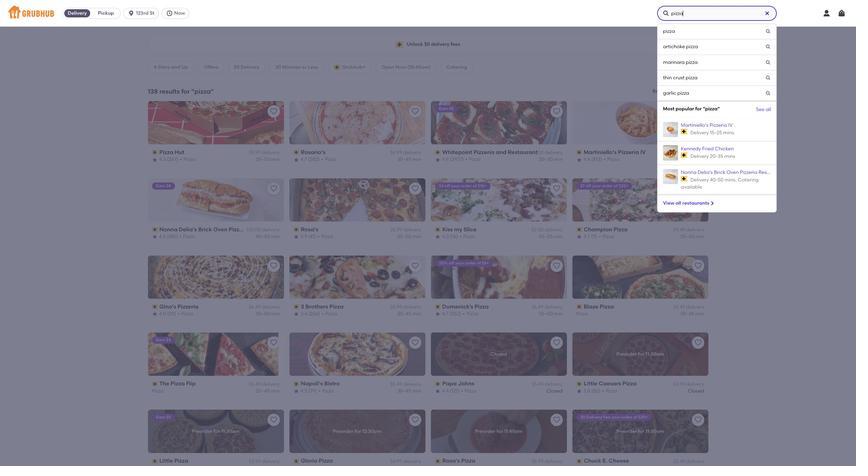 Task type: describe. For each thing, give the bounding box(es) containing it.
preorder for 11:30am for little caesars pizza
[[617, 352, 665, 357]]

15–25 min
[[682, 157, 705, 163]]

artichoke
[[664, 44, 686, 50]]

see all link
[[757, 106, 772, 113]]

11:30am for little pizza
[[221, 429, 240, 435]]

order for kiss
[[461, 184, 472, 188]]

Search for food, convenience, alcohol... search field
[[658, 6, 778, 21]]

rosa's pizza
[[443, 458, 476, 465]]

earn for whitepoint pizzeria and restaurant
[[439, 106, 449, 111]]

preorder for 11:30am for chuck e. cheese
[[617, 429, 665, 435]]

fried
[[703, 146, 714, 152]]

4.5 (881)
[[159, 234, 178, 240]]

3.8 (82)
[[584, 389, 601, 394]]

1 vertical spatial nonna delia's brick oven pizzeria restaurant
[[159, 226, 281, 233]]

now inside button
[[174, 10, 185, 16]]

rosa's for rosa's pizza
[[443, 458, 460, 465]]

25–40 min for the pizza flip
[[256, 389, 280, 394]]

,
[[736, 177, 738, 183]]

delia's inside main navigation 'navigation'
[[698, 170, 714, 176]]

my
[[455, 226, 463, 233]]

star icon image for rosa's
[[294, 234, 299, 240]]

gino's pizzeria
[[159, 304, 199, 310]]

brick inside list box
[[715, 170, 726, 176]]

open now (10:45am)
[[382, 64, 431, 70]]

nonna delia's brick oven pizzeria restaurant image
[[664, 169, 679, 184]]

(41)
[[309, 234, 316, 240]]

star icon image for 3 brothers pizza
[[294, 312, 299, 317]]

$6.49 delivery for domenick's pizza
[[532, 304, 563, 310]]

caesars
[[599, 381, 622, 387]]

11:45am
[[505, 429, 523, 435]]

subscription pass image for little pizza
[[152, 459, 158, 464]]

domenick's
[[443, 304, 474, 310]]

gloria pizza
[[301, 458, 333, 465]]

0 horizontal spatial martiniello's
[[584, 149, 617, 156]]

earn for nonna delia's brick oven pizzeria restaurant
[[156, 184, 165, 188]]

e.
[[603, 458, 608, 465]]

• for whitepoint pizzeria and restaurant
[[466, 157, 468, 163]]

chuck e. cheese
[[584, 458, 630, 465]]

save this restaurant image for rosario's
[[411, 107, 420, 116]]

subscription pass image for kiss my slice
[[435, 227, 441, 232]]

restaurants
[[683, 200, 710, 206]]

min for rosario's
[[413, 157, 422, 163]]

$5.99 delivery for rosa's
[[391, 227, 422, 233]]

2 vertical spatial restaurant
[[251, 226, 281, 233]]

$15+
[[478, 184, 487, 188]]

the
[[159, 381, 169, 387]]

0 horizontal spatial brick
[[198, 226, 212, 233]]

35–50 min for rosa's
[[398, 234, 422, 240]]

$10.00
[[247, 227, 261, 233]]

0 horizontal spatial nonna
[[159, 226, 178, 233]]

$0 right offers
[[234, 64, 240, 70]]

$7 off your order of $25+
[[581, 184, 629, 188]]

delivery button
[[63, 8, 92, 19]]

0 horizontal spatial delia's
[[179, 226, 197, 233]]

40-
[[711, 177, 718, 183]]

1 vertical spatial oven
[[214, 226, 228, 233]]

4.4 for papa johns
[[442, 389, 449, 394]]

$5.99 for rosa's pizza
[[532, 459, 544, 465]]

• for little caesars pizza
[[603, 389, 605, 394]]

2 vertical spatial mins
[[725, 177, 736, 183]]

$4.99 for gloria pizza
[[391, 459, 403, 465]]

napoli's bistro
[[301, 381, 340, 387]]

st
[[150, 10, 155, 16]]

little caesars pizza
[[584, 381, 637, 387]]

min for the pizza flip
[[271, 389, 280, 394]]

delivery left fee
[[587, 415, 603, 420]]

delivery for kiss my slice
[[545, 227, 563, 233]]

kennedy fried chicken
[[682, 146, 735, 152]]

4.2
[[301, 389, 307, 394]]

delivery for delivery
[[68, 10, 87, 16]]

delivery for champion pizza
[[687, 227, 705, 233]]

all for view
[[676, 200, 682, 206]]

123rd
[[136, 10, 149, 16]]

$6.49 delivery for gino's pizzeria
[[249, 304, 280, 310]]

star icon image for rosario's
[[294, 157, 299, 163]]

20–30
[[539, 157, 553, 163]]

30–45 min for blaze pizza
[[681, 311, 705, 317]]

subscription pass image for gino's pizzeria
[[152, 305, 158, 310]]

the pizza flip
[[159, 381, 196, 387]]

slice
[[464, 226, 477, 233]]

closed for papa johns
[[547, 389, 563, 394]]

results
[[160, 87, 180, 95]]

30–45 for blaze pizza
[[681, 311, 695, 317]]

champion
[[584, 226, 613, 233]]

1 vertical spatial now
[[396, 64, 407, 70]]

pizza up artichoke
[[664, 28, 676, 34]]

delivery 15-25 mins
[[691, 130, 735, 136]]

4.0 (16)
[[442, 234, 458, 240]]

45–55 min
[[539, 234, 563, 240]]

delivery for little pizza
[[262, 459, 280, 465]]

delivery for chuck e. cheese
[[687, 459, 705, 465]]

popular
[[676, 106, 695, 112]]

save this restaurant image for napoli's bistro
[[411, 339, 420, 347]]

min for nonna delia's brick oven pizzeria restaurant
[[271, 234, 280, 240]]

(266)
[[309, 311, 320, 317]]

$10.00 delivery
[[247, 227, 280, 233]]

(16)
[[451, 234, 458, 240]]

4.3
[[159, 157, 166, 163]]

min for martiniello's pizzeria iv
[[696, 157, 705, 163]]

brothers
[[306, 304, 328, 310]]

(813)
[[592, 157, 603, 163]]

little for little caesars pizza
[[584, 381, 598, 387]]

papa johns
[[443, 381, 475, 387]]

restaurant inside list box
[[759, 170, 785, 176]]

view all restaurants
[[664, 200, 710, 206]]

4.7 for rosario's
[[301, 157, 307, 163]]

• pizza for domenick's pizza
[[463, 311, 479, 317]]

4.7 (282)
[[301, 157, 320, 163]]

delivery for martiniello's pizzeria iv
[[687, 150, 705, 156]]

$0 left fee
[[581, 415, 586, 420]]

subscription pass image for the pizza flip
[[152, 382, 158, 387]]

martiniello's inside main navigation 'navigation'
[[682, 122, 709, 128]]

kiss my slice
[[443, 226, 477, 233]]

catering inside , catering available
[[739, 177, 759, 183]]

mins for iv
[[724, 130, 735, 136]]

$20+
[[639, 415, 648, 420]]

35–50 for domenick's pizza
[[539, 311, 553, 317]]

preorder for little caesars pizza
[[617, 352, 637, 357]]

delivery for rosa's pizza
[[545, 459, 563, 465]]

20–30 min
[[539, 157, 563, 163]]

for inside main navigation 'navigation'
[[696, 106, 702, 112]]

$25+
[[619, 184, 629, 188]]

• pizza for gino's pizzeria
[[178, 311, 193, 317]]

138 results for "pizza"
[[148, 87, 214, 95]]

35–50 for pizza hut
[[256, 157, 270, 163]]

$5.99 for pizza hut
[[249, 150, 261, 156]]

star icon image for papa johns
[[435, 389, 441, 394]]

1 horizontal spatial restaurant
[[508, 149, 538, 156]]

$5.99 delivery for rosa's pizza
[[532, 459, 563, 465]]

now button
[[162, 8, 192, 19]]

grubhub+
[[342, 64, 366, 70]]

$5 for whitepoint
[[450, 106, 454, 111]]

fee
[[604, 415, 611, 420]]

chuck
[[584, 458, 602, 465]]

thin crust pizza
[[664, 75, 698, 81]]

kiss
[[443, 226, 453, 233]]

$4.99 delivery for rosario's
[[391, 150, 422, 156]]

(79)
[[309, 389, 317, 394]]

hut
[[175, 149, 185, 156]]

star icon image for whitepoint pizzeria and restaurant
[[435, 157, 441, 163]]

subscription pass image for blaze pizza
[[577, 305, 583, 310]]

min for champion pizza
[[696, 234, 705, 240]]

$5.49 for papa johns
[[532, 382, 544, 388]]

4.9
[[442, 157, 449, 163]]

25%
[[439, 261, 448, 266]]

$6.49 for domenick's pizza
[[532, 304, 544, 310]]

15–25
[[682, 157, 695, 163]]

$5+
[[482, 261, 489, 266]]

earn $8
[[156, 184, 171, 188]]

minutes
[[283, 64, 301, 70]]

grubhub plus flag logo image for martiniello's pizzeria iv
[[682, 129, 688, 135]]

$4 off your order of $15+
[[439, 184, 487, 188]]

25
[[717, 130, 723, 136]]

your for champion
[[593, 184, 602, 188]]

star icon image for pizza hut
[[152, 157, 158, 163]]

subscription pass image for rosa's pizza
[[435, 459, 441, 464]]

• pizza for papa johns
[[462, 389, 477, 394]]

3 brothers pizza
[[301, 304, 344, 310]]

$0 delivery for martiniello's pizzeria iv
[[680, 150, 705, 156]]

(881)
[[167, 234, 178, 240]]

grubhub plus flag logo image left unlock
[[396, 41, 404, 48]]

4.9 (2927)
[[442, 157, 464, 163]]

$5.99 for 3 brothers pizza
[[391, 304, 403, 310]]

order for domenick's
[[465, 261, 476, 266]]

delivery left '30'
[[241, 64, 260, 70]]

• pizza for 3 brothers pizza
[[322, 311, 337, 317]]

delivery for papa johns
[[545, 382, 563, 388]]

4.0 for gino's pizzeria
[[159, 311, 166, 317]]

subscription pass image for champion pizza
[[577, 227, 583, 232]]

35–50 min for gino's pizzeria
[[256, 311, 280, 317]]

• pizza for nonna delia's brick oven pizzeria restaurant
[[180, 234, 195, 240]]

martiniello's pizzeria iv inside list box
[[682, 122, 733, 128]]

blaze
[[584, 304, 599, 310]]

for for gloria pizza
[[355, 429, 361, 435]]

view
[[664, 200, 675, 206]]

3.9 (41)
[[301, 234, 316, 240]]

delivery for delivery 15-25 mins
[[691, 130, 710, 136]]

flip
[[186, 381, 196, 387]]

4.5
[[159, 234, 166, 240]]

little pizza
[[159, 458, 189, 465]]

• pizza for little caesars pizza
[[603, 389, 618, 394]]

$2.49
[[674, 459, 686, 465]]

delivery for delivery 20-35 mins
[[691, 154, 710, 160]]

grubhub plus flag logo image for nonna delia's brick oven pizzeria restaurant
[[682, 176, 688, 182]]

order for champion
[[603, 184, 613, 188]]

johns
[[459, 381, 475, 387]]

35–50 min for domenick's pizza
[[539, 311, 563, 317]]

delivery 40-50 mins
[[691, 177, 736, 183]]

• for pizza hut
[[180, 157, 182, 163]]

grubhub plus flag logo image for kennedy fried chicken
[[682, 153, 688, 158]]

• pizza for rosario's
[[322, 157, 337, 163]]



Task type: vqa. For each thing, say whether or not it's contained in the screenshot.


Task type: locate. For each thing, give the bounding box(es) containing it.
0 vertical spatial 4.0
[[442, 234, 449, 240]]

your right 25%
[[456, 261, 464, 266]]

iv left kennedy fried chicken icon
[[641, 149, 646, 156]]

• pizza for champion pizza
[[600, 234, 615, 240]]

of for champion pizza
[[614, 184, 618, 188]]

$0 delivery
[[539, 150, 563, 156], [680, 150, 705, 156]]

• pizza right (881) on the bottom left of the page
[[180, 234, 195, 240]]

$5.49 delivery for napoli's bistro
[[391, 382, 422, 388]]

2 $0 delivery from the left
[[680, 150, 705, 156]]

"pizza" down offers
[[192, 87, 214, 95]]

• right (79)
[[319, 389, 321, 394]]

• for kiss my slice
[[460, 234, 462, 240]]

subscription pass image for 3 brothers pizza
[[294, 305, 300, 310]]

4.3 (267)
[[159, 157, 178, 163]]

subscription pass image left the 3 at the bottom left of the page
[[294, 305, 300, 310]]

$5.99 for rosa's
[[391, 227, 403, 233]]

$0 up 15–25
[[680, 150, 686, 156]]

save this restaurant image for papa johns
[[553, 339, 561, 347]]

30–45 for rosario's
[[398, 157, 412, 163]]

3.9
[[301, 234, 307, 240]]

• for domenick's pizza
[[463, 311, 465, 317]]

35–50 min
[[256, 157, 280, 163], [398, 234, 422, 240], [256, 311, 280, 317], [539, 311, 563, 317]]

now right st at top left
[[174, 10, 185, 16]]

3.8
[[584, 389, 591, 394]]

martiniello's up (813)
[[584, 149, 617, 156]]

of for kiss my slice
[[473, 184, 477, 188]]

delivery for the pizza flip
[[262, 382, 280, 388]]

(2927)
[[450, 157, 464, 163]]

, catering available
[[682, 177, 759, 190]]

35–50 for gino's pizzeria
[[256, 311, 270, 317]]

domenick's pizza
[[443, 304, 489, 310]]

order left $5+
[[465, 261, 476, 266]]

30–45 min for rosario's
[[398, 157, 422, 163]]

• pizza right (282)
[[322, 157, 337, 163]]

star icon image left the 4.4 (813)
[[577, 157, 582, 163]]

• pizza down 3 brothers pizza
[[322, 311, 337, 317]]

138
[[148, 87, 158, 95]]

1 vertical spatial little
[[159, 458, 173, 465]]

grubhub plus flag logo image down kennedy
[[682, 153, 688, 158]]

0 vertical spatial nonna
[[682, 170, 697, 176]]

0 horizontal spatial $5
[[166, 415, 171, 420]]

svg image
[[823, 9, 832, 17], [838, 9, 847, 17], [765, 11, 771, 16], [766, 29, 772, 34], [766, 60, 772, 65], [766, 75, 772, 81], [710, 201, 716, 206]]

1 vertical spatial mins
[[725, 154, 736, 160]]

off right 25%
[[449, 261, 455, 266]]

4.7 left (282)
[[301, 157, 307, 163]]

• pizza for napoli's bistro
[[319, 389, 334, 394]]

35–50
[[256, 157, 270, 163], [398, 234, 412, 240], [256, 311, 270, 317], [539, 311, 553, 317]]

2 horizontal spatial restaurant
[[759, 170, 785, 176]]

svg image inside 123rd st button
[[128, 10, 135, 17]]

1 horizontal spatial and
[[496, 149, 507, 156]]

subscription pass image
[[435, 150, 441, 155], [577, 150, 583, 155], [152, 227, 158, 232], [294, 227, 300, 232], [435, 227, 441, 232], [435, 305, 441, 310], [152, 382, 158, 387], [577, 382, 583, 387], [294, 459, 300, 464]]

• for martiniello's pizzeria iv
[[604, 157, 606, 163]]

0 horizontal spatial rosa's
[[301, 226, 319, 233]]

40–50
[[256, 234, 270, 240]]

star icon image left "4.0 (16)" on the bottom right of page
[[435, 234, 441, 240]]

save this restaurant image
[[270, 107, 278, 116], [411, 107, 420, 116], [270, 185, 278, 193], [695, 185, 703, 193], [411, 262, 420, 270], [553, 262, 561, 270], [695, 262, 703, 270], [411, 339, 420, 347], [553, 339, 561, 347], [411, 416, 420, 425]]

min for napoli's bistro
[[413, 389, 422, 394]]

subscription pass image for little caesars pizza
[[577, 382, 583, 387]]

star icon image left 3.4
[[294, 312, 299, 317]]

0 horizontal spatial $3.99
[[249, 459, 261, 465]]

1 horizontal spatial all
[[766, 107, 772, 113]]

1 horizontal spatial 25–40
[[681, 234, 695, 240]]

1 vertical spatial martiniello's pizzeria iv
[[584, 149, 646, 156]]

1 horizontal spatial "pizza"
[[704, 106, 721, 112]]

0 vertical spatial $5
[[450, 106, 454, 111]]

4.7 left (352)
[[442, 311, 449, 317]]

nonna inside list box
[[682, 170, 697, 176]]

0 vertical spatial 4.7
[[301, 157, 307, 163]]

1 vertical spatial delia's
[[179, 226, 197, 233]]

and
[[171, 64, 180, 70], [496, 149, 507, 156]]

star icon image for martiniello's pizzeria iv
[[577, 157, 582, 163]]

0 vertical spatial iv
[[729, 122, 733, 128]]

delivery for nonna delia's brick oven pizzeria restaurant
[[262, 227, 280, 233]]

1 horizontal spatial $0 delivery
[[680, 150, 705, 156]]

pizza for marinara pizza
[[687, 59, 698, 65]]

of left $25+
[[614, 184, 618, 188]]

4.0
[[442, 234, 449, 240], [159, 311, 166, 317]]

• pizza down hut
[[180, 157, 195, 163]]

1 vertical spatial $3.99 delivery
[[249, 459, 280, 465]]

star icon image for little caesars pizza
[[577, 389, 582, 394]]

min for domenick's pizza
[[555, 311, 563, 317]]

star icon image for kiss my slice
[[435, 234, 441, 240]]

11:30am for chuck e. cheese
[[646, 429, 665, 435]]

0 vertical spatial $4.99
[[391, 150, 403, 156]]

• pizza down bistro
[[319, 389, 334, 394]]

• for napoli's bistro
[[319, 389, 321, 394]]

"pizza" up the delivery 15-25 mins
[[704, 106, 721, 112]]

star icon image
[[152, 157, 158, 163], [294, 157, 299, 163], [435, 157, 441, 163], [577, 157, 582, 163], [152, 234, 158, 240], [294, 234, 299, 240], [435, 234, 441, 240], [577, 234, 582, 240], [152, 312, 158, 317], [294, 312, 299, 317], [435, 312, 441, 317], [294, 389, 299, 394], [435, 389, 441, 394], [577, 389, 582, 394]]

for
[[181, 87, 190, 95], [696, 106, 702, 112], [639, 352, 645, 357], [214, 429, 220, 435], [355, 429, 361, 435], [497, 429, 503, 435], [639, 429, 645, 435]]

0 horizontal spatial little
[[159, 458, 173, 465]]

your right $4
[[452, 184, 460, 188]]

4.4 down papa
[[442, 389, 449, 394]]

list box inside main navigation 'navigation'
[[658, 24, 785, 213]]

45–55
[[539, 234, 553, 240]]

order left $25+
[[603, 184, 613, 188]]

4.4 (813)
[[584, 157, 603, 163]]

0 vertical spatial restaurant
[[508, 149, 538, 156]]

1 horizontal spatial delia's
[[698, 170, 714, 176]]

• pizza down "caesars"
[[603, 389, 618, 394]]

nonna delia's brick oven pizzeria restaurant inside main navigation 'navigation'
[[682, 170, 785, 176]]

star icon image left '4.0 (29)'
[[152, 312, 158, 317]]

off for domenick's pizza
[[449, 261, 455, 266]]

0 horizontal spatial and
[[171, 64, 180, 70]]

kennedy fried chicken image
[[664, 146, 679, 161]]

30–45 min for 3 brothers pizza
[[398, 311, 422, 317]]

0 vertical spatial brick
[[715, 170, 726, 176]]

0 horizontal spatial nonna delia's brick oven pizzeria restaurant
[[159, 226, 281, 233]]

garlic
[[664, 90, 677, 96]]

25% off your order of $5+
[[439, 261, 489, 266]]

1 $6.49 delivery from the left
[[249, 304, 280, 310]]

rosa's for rosa's
[[301, 226, 319, 233]]

min for whitepoint pizzeria and restaurant
[[555, 157, 563, 163]]

iv inside list box
[[729, 122, 733, 128]]

• for rosa's
[[318, 234, 320, 240]]

$5.49 delivery for blaze pizza
[[674, 304, 705, 310]]

thin
[[664, 75, 673, 81]]

"pizza" for most popular for "pizza"
[[704, 106, 721, 112]]

closed
[[491, 352, 508, 357], [547, 389, 563, 394], [689, 389, 705, 394]]

subscription pass image for rosa's
[[294, 227, 300, 232]]

1 horizontal spatial $3.99 delivery
[[674, 382, 705, 388]]

$6.49
[[249, 304, 261, 310], [532, 304, 544, 310]]

4.0 down kiss
[[442, 234, 449, 240]]

1 vertical spatial iv
[[641, 149, 646, 156]]

0 horizontal spatial iv
[[641, 149, 646, 156]]

0 vertical spatial all
[[766, 107, 772, 113]]

25–40 min for champion pizza
[[681, 234, 705, 240]]

fees
[[451, 41, 461, 47]]

earn for the pizza flip
[[156, 338, 165, 343]]

2 $6.49 delivery from the left
[[532, 304, 563, 310]]

1 horizontal spatial oven
[[727, 170, 740, 176]]

delivery inside button
[[68, 10, 87, 16]]

subscription pass image left rosa's pizza
[[435, 459, 441, 464]]

pizza right the marinara
[[687, 59, 698, 65]]

star icon image left 3.7
[[577, 234, 582, 240]]

25–40 for the pizza flip
[[256, 389, 270, 394]]

50
[[718, 177, 724, 183]]

• right (881) on the bottom left of the page
[[180, 234, 182, 240]]

1 horizontal spatial 4.7
[[442, 311, 449, 317]]

0 vertical spatial earn $5
[[439, 106, 454, 111]]

martiniello's pizzeria iv up (813)
[[584, 149, 646, 156]]

grubhub plus flag logo image left grubhub+ at the left top of the page
[[334, 65, 341, 70]]

0 horizontal spatial oven
[[214, 226, 228, 233]]

1 $4.99 delivery from the top
[[391, 150, 422, 156]]

$5
[[450, 106, 454, 111], [166, 415, 171, 420]]

0 horizontal spatial 4.4
[[442, 389, 449, 394]]

• down hut
[[180, 157, 182, 163]]

$0 delivery for whitepoint pizzeria and restaurant
[[539, 150, 563, 156]]

save this restaurant image for 3 brothers pizza
[[411, 262, 420, 270]]

delivery for gino's pizzeria
[[262, 304, 280, 310]]

2 list box from the left
[[658, 24, 785, 213]]

oven left $10.00
[[214, 226, 228, 233]]

4.7 for domenick's pizza
[[442, 311, 449, 317]]

star icon image left 4.4 (121)
[[435, 389, 441, 394]]

delivery for delivery 40-50 mins
[[691, 177, 710, 183]]

list box
[[0, 24, 857, 467], [658, 24, 785, 213]]

1 vertical spatial 4.4
[[442, 389, 449, 394]]

30
[[276, 64, 281, 70]]

• for rosario's
[[322, 157, 324, 163]]

0 vertical spatial $3.99 delivery
[[674, 382, 705, 388]]

star icon image left 3.9
[[294, 234, 299, 240]]

3.7 (9)
[[584, 234, 598, 240]]

0 horizontal spatial $6.49 delivery
[[249, 304, 280, 310]]

order left $20+
[[622, 415, 633, 420]]

of left $20+
[[634, 415, 638, 420]]

0 vertical spatial $3.99
[[674, 382, 686, 388]]

see
[[757, 107, 765, 113]]

4.4 for martiniello's pizzeria iv
[[584, 157, 591, 163]]

$4.99
[[391, 150, 403, 156], [391, 459, 403, 465]]

star icon image left 4.9 on the top right
[[435, 157, 441, 163]]

1 horizontal spatial catering
[[739, 177, 759, 183]]

0 vertical spatial little
[[584, 381, 598, 387]]

(352)
[[450, 311, 462, 317]]

1 vertical spatial rosa's
[[443, 458, 460, 465]]

1 vertical spatial 25–40
[[256, 389, 270, 394]]

grubhub plus flag logo image
[[396, 41, 404, 48], [334, 65, 341, 70], [682, 129, 688, 135], [682, 153, 688, 158], [682, 176, 688, 182]]

your for kiss
[[452, 184, 460, 188]]

1 horizontal spatial $6.49 delivery
[[532, 304, 563, 310]]

1 vertical spatial 4.7
[[442, 311, 449, 317]]

iv up the delivery 15-25 mins
[[729, 122, 733, 128]]

save this restaurant button
[[268, 105, 280, 118], [409, 105, 422, 118], [551, 105, 563, 118], [693, 105, 705, 118], [268, 183, 280, 195], [409, 183, 422, 195], [551, 183, 563, 195], [693, 183, 705, 195], [268, 260, 280, 272], [409, 260, 422, 272], [551, 260, 563, 272], [693, 260, 705, 272], [268, 337, 280, 349], [409, 337, 422, 349], [551, 337, 563, 349], [693, 337, 705, 349], [268, 414, 280, 427], [409, 414, 422, 427], [551, 414, 563, 427], [693, 414, 705, 427]]

most popular for "pizza"
[[664, 106, 721, 112]]

0 vertical spatial $4.99 delivery
[[391, 150, 422, 156]]

star icon image for nonna delia's brick oven pizzeria restaurant
[[152, 234, 158, 240]]

• pizza down johns
[[462, 389, 477, 394]]

• pizza right (2927)
[[466, 157, 481, 163]]

1 vertical spatial "pizza"
[[704, 106, 721, 112]]

off right $4
[[445, 184, 451, 188]]

of
[[473, 184, 477, 188], [614, 184, 618, 188], [477, 261, 481, 266], [634, 415, 638, 420]]

main navigation navigation
[[0, 0, 857, 467]]

crust
[[674, 75, 685, 81]]

preorder for little pizza
[[192, 429, 213, 435]]

mins for chicken
[[725, 154, 736, 160]]

"pizza" inside list box
[[704, 106, 721, 112]]

subscription pass image for papa johns
[[435, 382, 441, 387]]

of left $15+
[[473, 184, 477, 188]]

1 vertical spatial and
[[496, 149, 507, 156]]

0 vertical spatial martiniello's pizzeria iv
[[682, 122, 733, 128]]

• pizza down gino's pizzeria
[[178, 311, 193, 317]]

subscription pass image left little pizza
[[152, 459, 158, 464]]

1 horizontal spatial nonna
[[682, 170, 697, 176]]

• pizza down 'domenick's pizza'
[[463, 311, 479, 317]]

0 horizontal spatial earn $5
[[156, 415, 171, 420]]

subscription pass image left the blaze
[[577, 305, 583, 310]]

cheese
[[609, 458, 630, 465]]

1 list box from the left
[[0, 24, 857, 467]]

1 vertical spatial 25–40 min
[[256, 389, 280, 394]]

0 vertical spatial mins
[[724, 130, 735, 136]]

save this restaurant image
[[553, 107, 561, 116], [695, 107, 703, 116], [411, 185, 420, 193], [553, 185, 561, 193], [270, 262, 278, 270], [270, 339, 278, 347], [695, 339, 703, 347], [270, 416, 278, 425], [553, 416, 561, 425], [695, 416, 703, 425]]

1 vertical spatial catering
[[739, 177, 759, 183]]

$0 up 20–30
[[539, 150, 544, 156]]

subscription pass image for domenick's pizza
[[435, 305, 441, 310]]

• right (16)
[[460, 234, 462, 240]]

for for rosa's pizza
[[497, 429, 503, 435]]

20-
[[711, 154, 718, 160]]

2 horizontal spatial closed
[[689, 389, 705, 394]]

1 horizontal spatial $3.99
[[674, 382, 686, 388]]

• down 'domenick's pizza'
[[463, 311, 465, 317]]

• right (9)
[[600, 234, 601, 240]]

• pizza for pizza hut
[[180, 157, 195, 163]]

subscription pass image
[[152, 150, 158, 155], [294, 150, 300, 155], [577, 227, 583, 232], [152, 305, 158, 310], [294, 305, 300, 310], [577, 305, 583, 310], [294, 382, 300, 387], [435, 382, 441, 387], [152, 459, 158, 464], [435, 459, 441, 464], [577, 459, 583, 464]]

1 horizontal spatial martiniello's
[[682, 122, 709, 128]]

0 horizontal spatial martiniello's pizzeria iv
[[584, 149, 646, 156]]

1 horizontal spatial 4.0
[[442, 234, 449, 240]]

35
[[718, 154, 724, 160]]

subscription pass image left champion
[[577, 227, 583, 232]]

martiniello's pizzeria iv image
[[664, 122, 679, 137]]

$3.99
[[674, 382, 686, 388], [249, 459, 261, 465]]

restaurant
[[508, 149, 538, 156], [759, 170, 785, 176], [251, 226, 281, 233]]

1 $0 delivery from the left
[[539, 150, 563, 156]]

• pizza for kiss my slice
[[460, 234, 475, 240]]

0 vertical spatial 25–40
[[681, 234, 695, 240]]

all right view
[[676, 200, 682, 206]]

• right (813)
[[604, 157, 606, 163]]

• down 3 brothers pizza
[[322, 311, 324, 317]]

• right the (41)
[[318, 234, 320, 240]]

$3.99 for little caesars pizza
[[674, 382, 686, 388]]

$4.49 delivery
[[674, 227, 705, 233]]

catering down the fees
[[447, 64, 468, 70]]

nonna down 15–25
[[682, 170, 697, 176]]

• pizza right the (41)
[[318, 234, 333, 240]]

• for champion pizza
[[600, 234, 601, 240]]

(9)
[[592, 234, 598, 240]]

3.4 (266)
[[301, 311, 320, 317]]

1 vertical spatial $4.99
[[391, 459, 403, 465]]

rosario's
[[301, 149, 326, 156]]

open
[[382, 64, 395, 70]]

0 vertical spatial catering
[[447, 64, 468, 70]]

123rd st
[[136, 10, 155, 16]]

$3.99 for little pizza
[[249, 459, 261, 465]]

2 $4.99 from the top
[[391, 459, 403, 465]]

$7
[[581, 184, 585, 188]]

• for papa johns
[[462, 389, 463, 394]]

pizza
[[159, 149, 174, 156], [184, 157, 195, 163], [325, 157, 337, 163], [469, 157, 481, 163], [608, 157, 620, 163], [614, 226, 628, 233], [183, 234, 195, 240], [322, 234, 333, 240], [464, 234, 475, 240], [603, 234, 615, 240], [330, 304, 344, 310], [475, 304, 489, 310], [600, 304, 615, 310], [181, 311, 193, 317], [326, 311, 337, 317], [467, 311, 479, 317], [577, 311, 589, 317], [171, 381, 185, 387], [623, 381, 637, 387], [152, 389, 164, 394], [322, 389, 334, 394], [465, 389, 477, 394], [606, 389, 618, 394], [174, 458, 189, 465], [319, 458, 333, 465], [462, 458, 476, 465]]

1 horizontal spatial 25–40 min
[[681, 234, 705, 240]]

subscription pass image left papa
[[435, 382, 441, 387]]

oven inside main navigation 'navigation'
[[727, 170, 740, 176]]

$4.99 delivery for gloria pizza
[[391, 459, 422, 465]]

2 $6.49 from the left
[[532, 304, 544, 310]]

• pizza down champion pizza in the right top of the page
[[600, 234, 615, 240]]

• right (29) at the bottom left of page
[[178, 311, 180, 317]]

$4
[[439, 184, 444, 188]]

25–40 min
[[681, 234, 705, 240], [256, 389, 280, 394]]

1 horizontal spatial now
[[396, 64, 407, 70]]

off right $7 at the right top of page
[[586, 184, 592, 188]]

delivery for napoli's bistro
[[404, 382, 422, 388]]

1 horizontal spatial rosa's
[[443, 458, 460, 465]]

star icon image left '4.5'
[[152, 234, 158, 240]]

marinara
[[664, 59, 685, 65]]

0 vertical spatial oven
[[727, 170, 740, 176]]

catering right the ,
[[739, 177, 759, 183]]

for for chuck e. cheese
[[639, 429, 645, 435]]

25–40
[[681, 234, 695, 240], [256, 389, 270, 394]]

garlic pizza
[[664, 90, 690, 96]]

pizza right artichoke
[[687, 44, 699, 50]]

• for gino's pizzeria
[[178, 311, 180, 317]]

subscription pass image left chuck
[[577, 459, 583, 464]]

0 vertical spatial 4.4
[[584, 157, 591, 163]]

svg image
[[128, 10, 135, 17], [166, 10, 173, 17], [663, 10, 670, 17], [766, 44, 772, 50], [766, 91, 772, 96]]

marinara pizza
[[664, 59, 698, 65]]

oven up the ,
[[727, 170, 740, 176]]

preorder for gloria pizza
[[333, 429, 354, 435]]

$6.49 delivery
[[249, 304, 280, 310], [532, 304, 563, 310]]

4.4 (121)
[[442, 389, 460, 394]]

earn
[[439, 106, 449, 111], [156, 184, 165, 188], [156, 338, 165, 343], [156, 415, 165, 420]]

save this restaurant image for gloria pizza
[[411, 416, 420, 425]]

1 vertical spatial $4.99 delivery
[[391, 459, 422, 465]]

pizza right garlic
[[678, 90, 690, 96]]

earn $3
[[156, 338, 171, 343]]

$4.99 for rosario's
[[391, 150, 403, 156]]

martiniello's
[[682, 122, 709, 128], [584, 149, 617, 156]]

1 $4.99 from the top
[[391, 150, 403, 156]]

gloria
[[301, 458, 318, 465]]

0 vertical spatial delia's
[[698, 170, 714, 176]]

25–40 for champion pizza
[[681, 234, 695, 240]]

mins
[[724, 130, 735, 136], [725, 154, 736, 160], [725, 177, 736, 183]]

delivery for rosario's
[[404, 150, 422, 156]]

grubhub plus flag logo image right the martiniello's pizzeria iv icon
[[682, 129, 688, 135]]

0 vertical spatial rosa's
[[301, 226, 319, 233]]

0 vertical spatial nonna delia's brick oven pizzeria restaurant
[[682, 170, 785, 176]]

1 vertical spatial $3.99
[[249, 459, 261, 465]]

mins right 50
[[725, 177, 736, 183]]

gino's
[[159, 304, 176, 310]]

0 horizontal spatial catering
[[447, 64, 468, 70]]

1 vertical spatial $5
[[166, 415, 171, 420]]

0 horizontal spatial now
[[174, 10, 185, 16]]

1 vertical spatial restaurant
[[759, 170, 785, 176]]

your right fee
[[612, 415, 621, 420]]

1 horizontal spatial little
[[584, 381, 598, 387]]

• pizza
[[180, 157, 195, 163], [322, 157, 337, 163], [466, 157, 481, 163], [604, 157, 620, 163], [180, 234, 195, 240], [318, 234, 333, 240], [460, 234, 475, 240], [600, 234, 615, 240], [178, 311, 193, 317], [322, 311, 337, 317], [463, 311, 479, 317], [319, 389, 334, 394], [462, 389, 477, 394], [603, 389, 618, 394]]

3.4
[[301, 311, 308, 317]]

preorder for chuck e. cheese
[[617, 429, 637, 435]]

"pizza"
[[192, 87, 214, 95], [704, 106, 721, 112]]

1 vertical spatial earn $5
[[156, 415, 171, 420]]

subscription pass image for martiniello's pizzeria iv
[[577, 150, 583, 155]]

4.4
[[584, 157, 591, 163], [442, 389, 449, 394]]

1 horizontal spatial $6.49
[[532, 304, 544, 310]]

preorder for 11:30am
[[617, 352, 665, 357], [192, 429, 240, 435], [617, 429, 665, 435]]

(267)
[[167, 157, 178, 163]]

pizza right crust
[[686, 75, 698, 81]]

mins right 25
[[724, 130, 735, 136]]

$0 delivery fee your order of $20+
[[581, 415, 648, 420]]

12:30pm
[[363, 429, 382, 435]]

all right see
[[766, 107, 772, 113]]

1 horizontal spatial 4.4
[[584, 157, 591, 163]]

(82)
[[592, 389, 601, 394]]

$0 delivery up 20–30 min
[[539, 150, 563, 156]]

off
[[445, 184, 451, 188], [586, 184, 592, 188], [449, 261, 455, 266]]

star icon image left 4.7 (282)
[[294, 157, 299, 163]]

delivery for little caesars pizza
[[687, 382, 705, 388]]

• right (282)
[[322, 157, 324, 163]]

svg image inside now button
[[166, 10, 173, 17]]

1 horizontal spatial martiniello's pizzeria iv
[[682, 122, 733, 128]]

1 horizontal spatial brick
[[715, 170, 726, 176]]

0 vertical spatial and
[[171, 64, 180, 70]]

$5.49 for napoli's bistro
[[391, 382, 403, 388]]

off for champion pizza
[[586, 184, 592, 188]]

nonna up '4.5 (881)'
[[159, 226, 178, 233]]

2 $4.99 delivery from the top
[[391, 459, 422, 465]]

$3
[[166, 338, 171, 343]]

3.7
[[584, 234, 590, 240]]

$0 right unlock
[[425, 41, 430, 47]]

0 horizontal spatial closed
[[491, 352, 508, 357]]

star icon image left 3.8
[[577, 389, 582, 394]]

of left $5+
[[477, 261, 481, 266]]

0 horizontal spatial all
[[676, 200, 682, 206]]

• right (2927)
[[466, 157, 468, 163]]

now right open
[[396, 64, 407, 70]]

0 horizontal spatial $3.99 delivery
[[249, 459, 280, 465]]

star icon image for gino's pizzeria
[[152, 312, 158, 317]]

• right (82)
[[603, 389, 605, 394]]

whitepoint
[[443, 149, 473, 156]]

subscription pass image left the napoli's
[[294, 382, 300, 387]]

1 horizontal spatial $5
[[450, 106, 454, 111]]

0 horizontal spatial "pizza"
[[192, 87, 214, 95]]

martiniello's down most popular for "pizza"
[[682, 122, 709, 128]]

for for little pizza
[[214, 429, 220, 435]]

delivery up "available"
[[691, 177, 710, 183]]

• for nonna delia's brick oven pizzeria restaurant
[[180, 234, 182, 240]]

kennedy
[[682, 146, 702, 152]]

save this restaurant image for blaze pizza
[[695, 262, 703, 270]]

$2.49 delivery
[[674, 459, 705, 465]]

4.0 (29)
[[159, 311, 176, 317]]

• pizza right (813)
[[604, 157, 620, 163]]

1 vertical spatial martiniello's
[[584, 149, 617, 156]]

star icon image left 4.7 (352) on the bottom
[[435, 312, 441, 317]]

whitepoint pizzeria and restaurant
[[443, 149, 538, 156]]

preorder for 11:45am
[[475, 429, 523, 435]]

1 $6.49 from the left
[[249, 304, 261, 310]]

0 vertical spatial "pizza"
[[192, 87, 214, 95]]

$5.49 delivery for papa johns
[[532, 382, 563, 388]]

grubhub plus flag logo image up "available"
[[682, 176, 688, 182]]

earn $5 for whitepoint
[[439, 106, 454, 111]]

0 horizontal spatial restaurant
[[251, 226, 281, 233]]

1 horizontal spatial earn $5
[[439, 106, 454, 111]]

min for gino's pizzeria
[[271, 311, 280, 317]]

• pizza down 'slice'
[[460, 234, 475, 240]]

1 horizontal spatial iv
[[729, 122, 733, 128]]

1 vertical spatial brick
[[198, 226, 212, 233]]

star icon image left 4.2
[[294, 389, 299, 394]]

star icon image for napoli's bistro
[[294, 389, 299, 394]]



